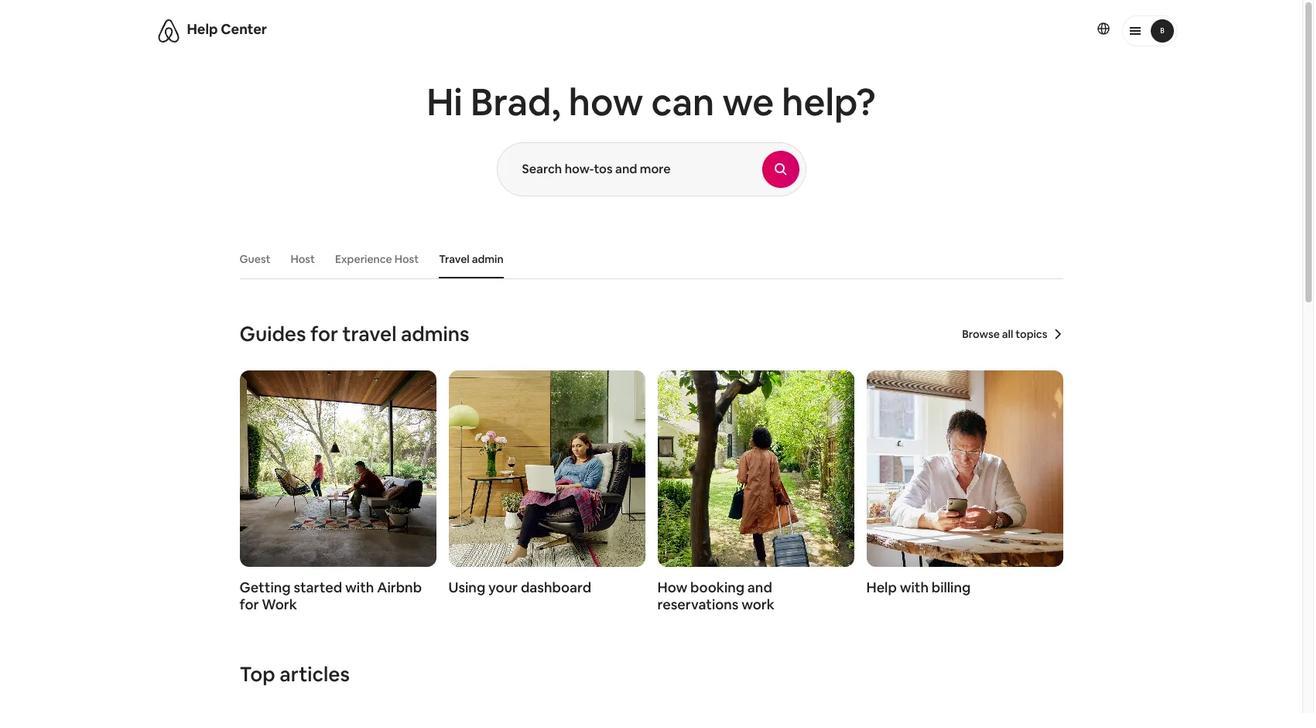 Task type: vqa. For each thing, say whether or not it's contained in the screenshot.
Guest button at the left of page
yes



Task type: describe. For each thing, give the bounding box(es) containing it.
for inside getting started with airbnb for work
[[240, 596, 259, 614]]

booking
[[690, 579, 745, 597]]

admin
[[472, 252, 504, 266]]

center
[[221, 20, 267, 38]]

help center
[[187, 20, 267, 38]]

using your dashboard link
[[449, 371, 645, 597]]

help for help with billing
[[866, 579, 897, 597]]

two people on an enclosed patio, one on their laptop, the other on their cell phone. image
[[240, 371, 436, 567]]

guest
[[240, 252, 271, 266]]

Search how-tos and more search field
[[497, 143, 762, 196]]

a person sits at a table looking at their cell phone. image
[[866, 371, 1063, 567]]

articles
[[280, 662, 350, 688]]

host inside button
[[395, 252, 419, 266]]

1 horizontal spatial for
[[310, 321, 338, 348]]

experience host
[[335, 252, 419, 266]]

help for help center
[[187, 20, 218, 38]]

using
[[449, 579, 485, 597]]

work
[[742, 596, 775, 614]]

travel admin
[[439, 252, 504, 266]]

billing
[[932, 579, 971, 597]]

reservations
[[658, 596, 739, 614]]

airbnb
[[377, 579, 422, 597]]

a person sitting in a comfortable chair, working on their laptop. image
[[449, 371, 645, 567]]

getting started with airbnb for work
[[240, 579, 422, 614]]

how booking and reservations work
[[658, 579, 775, 614]]

main navigation menu image
[[1151, 19, 1174, 42]]

admins
[[401, 321, 469, 348]]

work
[[262, 596, 297, 614]]

help with billing
[[866, 579, 971, 597]]

we
[[722, 78, 774, 126]]

with inside getting started with airbnb for work
[[345, 579, 374, 597]]

help with billing link
[[866, 371, 1063, 597]]

browse
[[962, 327, 1000, 341]]

airbnb homepage image
[[156, 19, 181, 43]]

getting started with airbnb for work link
[[240, 371, 436, 614]]

started
[[294, 579, 342, 597]]

getting
[[240, 579, 291, 597]]

browse all topics
[[962, 327, 1048, 341]]

your
[[488, 579, 518, 597]]

how booking and reservations work link
[[658, 371, 854, 614]]

2 with from the left
[[900, 579, 929, 597]]



Task type: locate. For each thing, give the bounding box(es) containing it.
hi
[[427, 78, 463, 126]]

0 horizontal spatial with
[[345, 579, 374, 597]]

help right airbnb homepage icon
[[187, 20, 218, 38]]

help center link
[[187, 20, 267, 38]]

for left travel
[[310, 321, 338, 348]]

1 vertical spatial for
[[240, 596, 259, 614]]

host right 'guest' button
[[291, 252, 315, 266]]

0 vertical spatial for
[[310, 321, 338, 348]]

0 horizontal spatial for
[[240, 596, 259, 614]]

tab list containing guest
[[232, 240, 1063, 279]]

with left billing on the bottom of the page
[[900, 579, 929, 597]]

dashboard
[[521, 579, 591, 597]]

1 host from the left
[[291, 252, 315, 266]]

host right experience
[[395, 252, 419, 266]]

for left work
[[240, 596, 259, 614]]

guest button
[[232, 245, 278, 274]]

top articles
[[240, 662, 350, 688]]

host button
[[283, 245, 323, 274]]

guides
[[240, 321, 306, 348]]

0 vertical spatial help
[[187, 20, 218, 38]]

host
[[291, 252, 315, 266], [395, 252, 419, 266]]

how
[[569, 78, 643, 126]]

0 horizontal spatial help
[[187, 20, 218, 38]]

1 horizontal spatial host
[[395, 252, 419, 266]]

1 horizontal spatial help
[[866, 579, 897, 597]]

tab list
[[232, 240, 1063, 279]]

can
[[651, 78, 715, 126]]

and
[[748, 579, 772, 597]]

a person arrives at their airbnb stay, bringing a suitcase. image
[[658, 371, 854, 567]]

None search field
[[497, 142, 806, 197]]

experience
[[335, 252, 392, 266]]

topics
[[1016, 327, 1048, 341]]

all
[[1002, 327, 1013, 341]]

experience host button
[[327, 245, 427, 274]]

host inside button
[[291, 252, 315, 266]]

how
[[658, 579, 688, 597]]

1 horizontal spatial with
[[900, 579, 929, 597]]

2 host from the left
[[395, 252, 419, 266]]

help left billing on the bottom of the page
[[866, 579, 897, 597]]

help
[[187, 20, 218, 38], [866, 579, 897, 597]]

help?
[[782, 78, 876, 126]]

guides for travel admins
[[240, 321, 469, 348]]

with
[[345, 579, 374, 597], [900, 579, 929, 597]]

1 with from the left
[[345, 579, 374, 597]]

brad,
[[471, 78, 561, 126]]

using your dashboard
[[449, 579, 591, 597]]

travel
[[343, 321, 397, 348]]

hi brad, how can we help?
[[427, 78, 876, 126]]

1 vertical spatial help
[[866, 579, 897, 597]]

top
[[240, 662, 275, 688]]

browse all topics link
[[962, 327, 1063, 341]]

0 horizontal spatial host
[[291, 252, 315, 266]]

with left airbnb
[[345, 579, 374, 597]]

for
[[310, 321, 338, 348], [240, 596, 259, 614]]

travel
[[439, 252, 470, 266]]

travel admin button
[[431, 245, 511, 274]]



